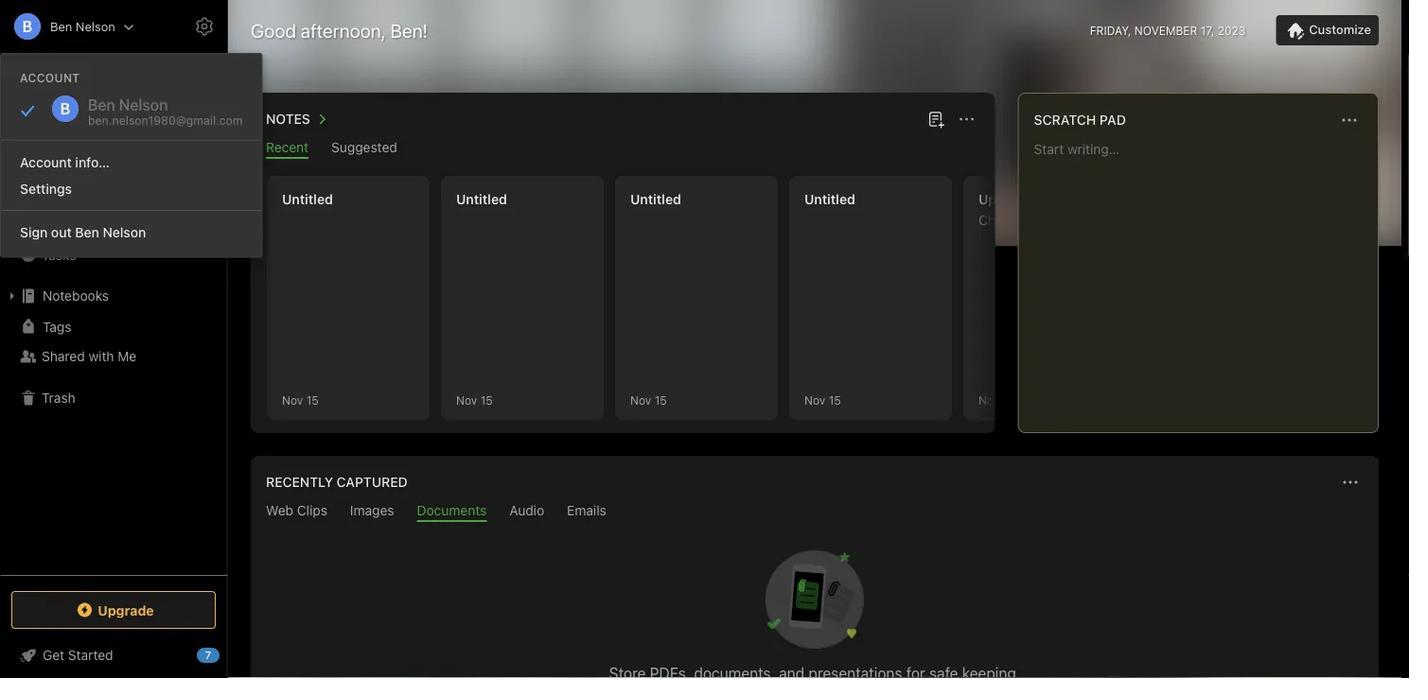 Task type: vqa. For each thing, say whether or not it's contained in the screenshot.
Notes link
yes



Task type: describe. For each thing, give the bounding box(es) containing it.
sign out ben nelson link
[[1, 219, 262, 246]]

tags
[[43, 319, 71, 334]]

1 vertical spatial notes
[[42, 216, 78, 232]]

more actions image inside field
[[1339, 109, 1362, 132]]

new button
[[11, 99, 216, 134]]

tab list for notes
[[255, 140, 992, 159]]

scratch
[[1035, 112, 1097, 128]]

0 horizontal spatial more actions image
[[956, 108, 979, 131]]

3 15 from the left
[[655, 394, 667, 407]]

account for account
[[20, 71, 80, 84]]

settings link
[[1, 176, 262, 203]]

scratch pad button
[[1031, 109, 1127, 132]]

Search text field
[[25, 55, 203, 89]]

1 untitled from the left
[[282, 192, 333, 207]]

tab list for recently captured
[[255, 503, 1376, 523]]

recently captured
[[266, 475, 408, 490]]

ben!
[[391, 19, 428, 41]]

ben inside account field
[[50, 19, 72, 34]]

3 untitled from the left
[[631, 192, 682, 207]]

account info…
[[20, 154, 110, 170]]

with
[[89, 349, 114, 365]]

17,
[[1201, 24, 1215, 37]]

upgrade button
[[11, 592, 216, 630]]

settings
[[20, 181, 72, 197]]

4 nov from the left
[[805, 394, 826, 407]]

Start writing… text field
[[1035, 141, 1378, 418]]

more actions field for scratch pad
[[1337, 107, 1363, 134]]

settings image
[[193, 15, 216, 38]]

captured
[[337, 475, 408, 490]]

upcoming project change the format
[[979, 192, 1093, 228]]

recently
[[266, 475, 333, 490]]

dropdown list menu
[[1, 133, 262, 246]]

trash link
[[0, 383, 226, 414]]

pad
[[1100, 112, 1127, 128]]

tasks button
[[0, 240, 226, 270]]

web clips
[[266, 503, 328, 519]]

recent tab
[[266, 140, 309, 159]]

documents
[[417, 503, 487, 519]]

clips
[[297, 503, 328, 519]]

2 untitled from the left
[[456, 192, 507, 207]]

nov 14
[[979, 394, 1016, 407]]

shared
[[42, 349, 85, 365]]

upcoming
[[979, 192, 1044, 207]]

documents tab
[[417, 503, 487, 523]]

change
[[979, 213, 1026, 228]]

nelson inside account field
[[76, 19, 115, 34]]

Help and Learning task checklist field
[[0, 641, 227, 671]]

tree containing home
[[0, 149, 227, 575]]

images tab
[[350, 503, 394, 523]]

ben nelson
[[50, 19, 115, 34]]

more actions image
[[1340, 472, 1363, 494]]

scratch pad
[[1035, 112, 1127, 128]]

4 nov 15 from the left
[[805, 394, 841, 407]]

get started
[[43, 648, 113, 664]]

more actions field for recently captured
[[1338, 470, 1364, 496]]



Task type: locate. For each thing, give the bounding box(es) containing it.
nelson up search text box
[[76, 19, 115, 34]]

2 nov from the left
[[456, 394, 477, 407]]

notes button
[[262, 108, 333, 131]]

new
[[42, 108, 69, 124]]

nov 15
[[282, 394, 319, 407], [456, 394, 493, 407], [631, 394, 667, 407], [805, 394, 841, 407]]

More actions field
[[954, 106, 981, 133], [1337, 107, 1363, 134], [1338, 470, 1364, 496]]

good
[[251, 19, 296, 41]]

ben up search text box
[[50, 19, 72, 34]]

1 vertical spatial ben
[[75, 224, 99, 240]]

get
[[43, 648, 64, 664]]

0 horizontal spatial ben
[[50, 19, 72, 34]]

1 vertical spatial tab list
[[255, 503, 1376, 523]]

4 15 from the left
[[829, 394, 841, 407]]

emails tab
[[567, 503, 607, 523]]

0 vertical spatial ben
[[50, 19, 72, 34]]

format
[[1053, 213, 1093, 228]]

15
[[306, 394, 319, 407], [481, 394, 493, 407], [655, 394, 667, 407], [829, 394, 841, 407]]

notes link
[[0, 209, 226, 240]]

0 vertical spatial account
[[20, 71, 80, 84]]

3 nov from the left
[[631, 394, 652, 407]]

notes
[[266, 111, 310, 127], [42, 216, 78, 232]]

sign
[[20, 224, 48, 240]]

recent tab panel
[[251, 159, 1410, 434]]

upgrade
[[98, 603, 154, 619]]

nelson
[[76, 19, 115, 34], [103, 224, 146, 240]]

trash
[[42, 391, 75, 406]]

click to collapse image
[[220, 644, 234, 667]]

more actions image
[[956, 108, 979, 131], [1339, 109, 1362, 132]]

tags button
[[0, 312, 226, 342]]

account info… link
[[1, 149, 262, 176]]

notes inside button
[[266, 111, 310, 127]]

account for account info…
[[20, 154, 72, 170]]

tab list containing web clips
[[255, 503, 1376, 523]]

tasks
[[42, 247, 76, 263]]

2 15 from the left
[[481, 394, 493, 407]]

tree
[[0, 149, 227, 575]]

None search field
[[25, 55, 203, 89]]

recent
[[266, 140, 309, 155]]

nov
[[282, 394, 303, 407], [456, 394, 477, 407], [631, 394, 652, 407], [805, 394, 826, 407], [979, 394, 1000, 407]]

ben inside dropdown list menu
[[75, 224, 99, 240]]

1 vertical spatial account
[[20, 154, 72, 170]]

friday, november 17, 2023
[[1091, 24, 1246, 37]]

the
[[1030, 213, 1050, 228]]

0 vertical spatial tab list
[[255, 140, 992, 159]]

info…
[[75, 154, 110, 170]]

1 horizontal spatial ben
[[75, 224, 99, 240]]

0 vertical spatial nelson
[[76, 19, 115, 34]]

ben
[[50, 19, 72, 34], [75, 224, 99, 240]]

4 untitled from the left
[[805, 192, 856, 207]]

0 horizontal spatial notes
[[42, 216, 78, 232]]

1 horizontal spatial notes
[[266, 111, 310, 127]]

1 nov 15 from the left
[[282, 394, 319, 407]]

notes up 'tasks'
[[42, 216, 78, 232]]

notebooks
[[43, 288, 109, 304]]

me
[[118, 349, 137, 365]]

7
[[205, 650, 211, 662]]

documents tab panel
[[251, 523, 1380, 679]]

home link
[[0, 149, 227, 179]]

recently captured button
[[262, 472, 408, 494]]

3 nov 15 from the left
[[631, 394, 667, 407]]

0 vertical spatial notes
[[266, 111, 310, 127]]

nelson down shortcuts button
[[103, 224, 146, 240]]

suggested
[[332, 140, 397, 155]]

1 15 from the left
[[306, 394, 319, 407]]

5 nov from the left
[[979, 394, 1000, 407]]

emails
[[567, 503, 607, 519]]

images
[[350, 503, 394, 519]]

account up the settings
[[20, 154, 72, 170]]

november
[[1135, 24, 1198, 37]]

web clips tab
[[266, 503, 328, 523]]

audio
[[510, 503, 545, 519]]

account inside 'link'
[[20, 154, 72, 170]]

customize
[[1310, 22, 1372, 37]]

account up new
[[20, 71, 80, 84]]

expand notebooks image
[[5, 289, 20, 304]]

2 account from the top
[[20, 154, 72, 170]]

suggested tab
[[332, 140, 397, 159]]

good afternoon, ben!
[[251, 19, 428, 41]]

account
[[20, 71, 80, 84], [20, 154, 72, 170]]

1 nov from the left
[[282, 394, 303, 407]]

ben right the out
[[75, 224, 99, 240]]

2 tab list from the top
[[255, 503, 1376, 523]]

1 vertical spatial nelson
[[103, 224, 146, 240]]

1 tab list from the top
[[255, 140, 992, 159]]

sign out ben nelson
[[20, 224, 146, 240]]

started
[[68, 648, 113, 664]]

friday,
[[1091, 24, 1132, 37]]

shared with me link
[[0, 342, 226, 372]]

Account field
[[0, 8, 134, 45]]

2 nov 15 from the left
[[456, 394, 493, 407]]

tab list containing recent
[[255, 140, 992, 159]]

project
[[1048, 192, 1093, 207]]

shortcuts button
[[0, 179, 226, 209]]

customize button
[[1277, 15, 1380, 45]]

14
[[1003, 394, 1016, 407]]

web
[[266, 503, 294, 519]]

audio tab
[[510, 503, 545, 523]]

home
[[42, 156, 78, 171]]

2023
[[1218, 24, 1246, 37]]

untitled
[[282, 192, 333, 207], [456, 192, 507, 207], [631, 192, 682, 207], [805, 192, 856, 207]]

1 horizontal spatial more actions image
[[1339, 109, 1362, 132]]

notes up recent
[[266, 111, 310, 127]]

1 account from the top
[[20, 71, 80, 84]]

afternoon,
[[301, 19, 386, 41]]

notebooks link
[[0, 281, 226, 312]]

nelson inside dropdown list menu
[[103, 224, 146, 240]]

out
[[51, 224, 72, 240]]

tab list
[[255, 140, 992, 159], [255, 503, 1376, 523]]

shared with me
[[42, 349, 137, 365]]

shortcuts
[[43, 186, 102, 202]]



